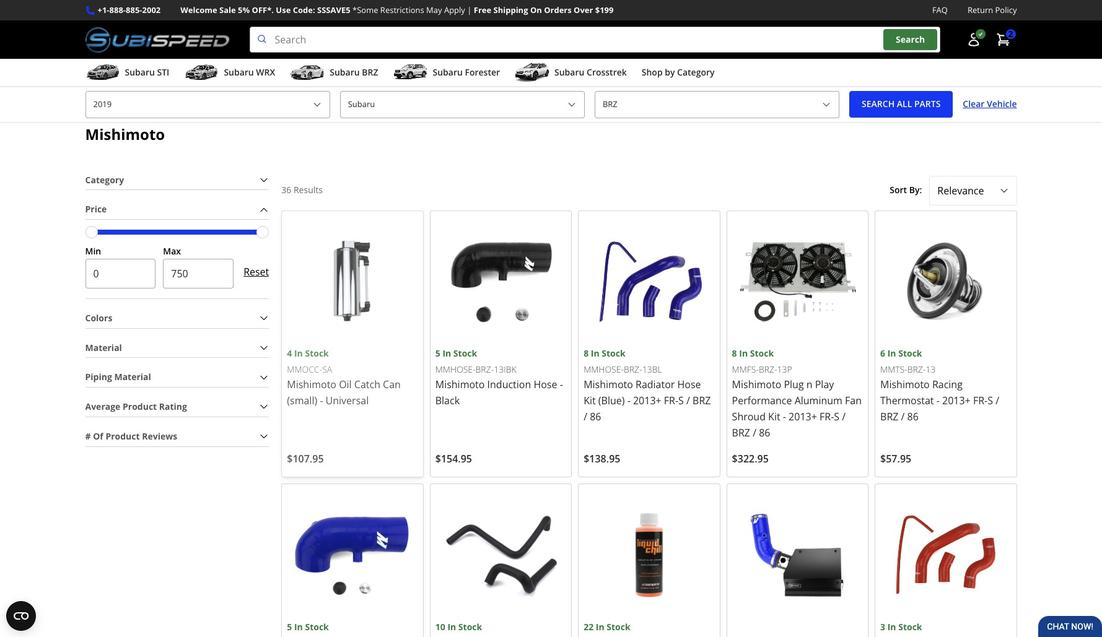 Task type: describe. For each thing, give the bounding box(es) containing it.
brz- for racing
[[908, 364, 926, 375]]

mmhose- for mishimoto induction hose - black
[[436, 364, 476, 375]]

a subaru forester thumbnail image image
[[393, 63, 428, 82]]

mmhose- for mishimoto radiator hose kit (blue) - 2013+ fr-s / brz / 86
[[584, 364, 624, 375]]

$57.95
[[881, 453, 912, 466]]

select make image
[[567, 100, 577, 110]]

subaru sti
[[125, 66, 169, 78]]

5%
[[238, 4, 250, 15]]

kit inside the 8 in stock mmfs-brz-13p mishimoto plug n play performance aluminum fan shroud kit - 2013+ fr-s / brz / 86
[[769, 411, 781, 424]]

in for 6 in stock mmts-brz-13 mishimoto racing thermostat - 2013+ fr-s / brz / 86
[[888, 348, 897, 360]]

mishimoto racing thermostat - 2013+ fr-s / brz / 86 image
[[881, 216, 1012, 347]]

search button
[[884, 29, 938, 50]]

mishimoto for mishimoto induction hose - black
[[436, 378, 485, 392]]

vehicle
[[987, 98, 1017, 110]]

shop
[[642, 66, 663, 78]]

stock for 8 in stock mmhose-brz-13bl mishimoto radiator hose kit (blue) - 2013+ fr-s / brz / 86
[[602, 348, 626, 360]]

catch
[[354, 378, 381, 392]]

stock for 5 in stock
[[305, 622, 329, 633]]

mishimoto liquid chill radiator coolant additive - universal image
[[584, 490, 715, 621]]

policy
[[996, 4, 1017, 15]]

mishimoto for mishimoto racing thermostat - 2013+ fr-s / brz / 86
[[881, 378, 930, 392]]

select year image
[[312, 100, 322, 110]]

mishimoto radiator hose kit (blue) - 2013+ fr-s / brz / 86 image
[[584, 216, 715, 347]]

clear vehicle
[[963, 98, 1017, 110]]

colors button
[[85, 309, 269, 328]]

return policy
[[968, 4, 1017, 15]]

in for 4 in stock mmocc-sa mishimoto oil catch can (small) - universal
[[294, 348, 303, 360]]

- inside 8 in stock mmhose-brz-13bl mishimoto radiator hose kit (blue) - 2013+ fr-s / brz / 86
[[628, 394, 631, 408]]

mishimoto plug n play performance aluminum fan shroud kit - 2013+ fr-s / brz / 86 image
[[732, 216, 863, 347]]

subaru wrx button
[[184, 61, 275, 86]]

brz inside 6 in stock mmts-brz-13 mishimoto racing thermostat - 2013+ fr-s / brz / 86
[[881, 411, 899, 424]]

*some restrictions may apply | free shipping on orders over $199
[[353, 4, 614, 15]]

$322.95
[[732, 453, 769, 466]]

2 button
[[990, 27, 1017, 52]]

# of product reviews button
[[85, 428, 269, 447]]

- inside the 8 in stock mmfs-brz-13p mishimoto plug n play performance aluminum fan shroud kit - 2013+ fr-s / brz / 86
[[783, 411, 787, 424]]

hose for induction
[[534, 378, 558, 392]]

a subaru wrx thumbnail image image
[[184, 63, 219, 82]]

mishimoto up category at the top left of the page
[[85, 124, 165, 144]]

stock for 5 in stock mmhose-brz-13ibk mishimoto induction hose - black
[[454, 348, 477, 360]]

subaru brz button
[[290, 61, 378, 86]]

8 in stock mmfs-brz-13p mishimoto plug n play performance aluminum fan shroud kit - 2013+ fr-s / brz / 86
[[732, 348, 862, 440]]

results
[[294, 184, 323, 196]]

search all parts button
[[850, 91, 954, 118]]

subaru forester
[[433, 66, 500, 78]]

subaru for subaru brz
[[330, 66, 360, 78]]

in for 3 in stock
[[888, 622, 897, 633]]

stock for 10 in stock
[[459, 622, 482, 633]]

$138.95
[[584, 453, 621, 466]]

mishimoto inside 4 in stock mmocc-sa mishimoto oil catch can (small) - universal
[[287, 378, 337, 392]]

+1-888-885-2002 link
[[98, 4, 161, 17]]

shop by category
[[642, 66, 715, 78]]

2013+ inside 8 in stock mmhose-brz-13bl mishimoto radiator hose kit (blue) - 2013+ fr-s / brz / 86
[[633, 394, 662, 408]]

$154.95
[[436, 453, 472, 466]]

brz inside dropdown button
[[362, 66, 378, 78]]

stock for 8 in stock mmfs-brz-13p mishimoto plug n play performance aluminum fan shroud kit - 2013+ fr-s / brz / 86
[[750, 348, 774, 360]]

rating
[[159, 401, 187, 413]]

22 in stock
[[584, 622, 631, 633]]

return
[[968, 4, 994, 15]]

86 inside 6 in stock mmts-brz-13 mishimoto racing thermostat - 2013+ fr-s / brz / 86
[[908, 411, 919, 424]]

button image
[[967, 32, 981, 47]]

*some
[[353, 4, 378, 15]]

subaru for subaru sti
[[125, 66, 155, 78]]

forester
[[465, 66, 500, 78]]

(small)
[[287, 394, 317, 408]]

crosstrek
[[587, 66, 627, 78]]

search input field
[[250, 27, 941, 53]]

average product rating button
[[85, 398, 269, 417]]

stock for 22 in stock
[[607, 622, 631, 633]]

kit inside 8 in stock mmhose-brz-13bl mishimoto radiator hose kit (blue) - 2013+ fr-s / brz / 86
[[584, 394, 596, 408]]

6 in stock mmts-brz-13 mishimoto racing thermostat - 2013+ fr-s / brz / 86
[[881, 348, 1000, 424]]

- inside 4 in stock mmocc-sa mishimoto oil catch can (small) - universal
[[320, 394, 323, 408]]

subaru brz
[[330, 66, 378, 78]]

of
[[93, 431, 103, 442]]

2002
[[142, 4, 161, 15]]

universal
[[326, 394, 369, 408]]

piping material
[[85, 371, 151, 383]]

play
[[816, 378, 834, 392]]

+1-888-885-2002
[[98, 4, 161, 15]]

$107.95
[[287, 453, 324, 466]]

category
[[85, 174, 124, 186]]

a subaru sti thumbnail image image
[[85, 63, 120, 82]]

minimum slider
[[85, 226, 98, 239]]

colors
[[85, 312, 112, 324]]

sale
[[219, 4, 236, 15]]

#
[[85, 431, 91, 442]]

Select Year button
[[85, 91, 330, 118]]

8 for mishimoto plug n play performance aluminum fan shroud kit - 2013+ fr-s / brz / 86
[[732, 348, 737, 360]]

5 for 5 in stock mmhose-brz-13ibk mishimoto induction hose - black
[[436, 348, 441, 360]]

subaru sti button
[[85, 61, 169, 86]]

material inside piping material dropdown button
[[114, 371, 151, 383]]

category
[[678, 66, 715, 78]]

in for 10 in stock
[[448, 622, 456, 633]]

+1-
[[98, 4, 109, 15]]

10 in stock
[[436, 622, 482, 633]]

select... image
[[999, 186, 1009, 196]]

material inside dropdown button
[[85, 342, 122, 354]]

faq
[[933, 4, 948, 15]]

2013+ inside the 8 in stock mmfs-brz-13p mishimoto plug n play performance aluminum fan shroud kit - 2013+ fr-s / brz / 86
[[789, 411, 817, 424]]

36 results
[[282, 184, 323, 196]]

5 in stock mmhose-brz-13ibk mishimoto induction hose - black
[[436, 348, 563, 408]]

3
[[881, 622, 886, 633]]

average
[[85, 401, 120, 413]]

mishimoto induction hose - black image
[[436, 216, 567, 347]]

performance
[[732, 394, 792, 408]]

material button
[[85, 339, 269, 358]]

shop by category button
[[642, 61, 715, 86]]

36
[[282, 184, 292, 196]]

8 in stock mmhose-brz-13bl mishimoto radiator hose kit (blue) - 2013+ fr-s / brz / 86
[[584, 348, 711, 424]]

mishimoto performance air intake (blue) image
[[732, 490, 863, 621]]

product inside # of product reviews dropdown button
[[106, 431, 140, 442]]

fan
[[845, 394, 862, 408]]

5 in stock
[[287, 622, 329, 633]]

in for 8 in stock mmhose-brz-13bl mishimoto radiator hose kit (blue) - 2013+ fr-s / brz / 86
[[591, 348, 600, 360]]



Task type: vqa. For each thing, say whether or not it's contained in the screenshot.
metallic blue BUTTON
no



Task type: locate. For each thing, give the bounding box(es) containing it.
Max text field
[[163, 259, 234, 289]]

in for 5 in stock
[[294, 622, 303, 633]]

86 inside the 8 in stock mmfs-brz-13p mishimoto plug n play performance aluminum fan shroud kit - 2013+ fr-s / brz / 86
[[759, 427, 771, 440]]

aluminum
[[795, 394, 843, 408]]

in inside 6 in stock mmts-brz-13 mishimoto racing thermostat - 2013+ fr-s / brz / 86
[[888, 348, 897, 360]]

2013+ down radiator
[[633, 394, 662, 408]]

material
[[85, 342, 122, 354], [114, 371, 151, 383]]

piping
[[85, 371, 112, 383]]

22
[[584, 622, 594, 633]]

by
[[665, 66, 675, 78]]

mishimoto for mishimoto plug n play performance aluminum fan shroud kit - 2013+ fr-s / brz / 86
[[732, 378, 782, 392]]

stock inside 4 in stock mmocc-sa mishimoto oil catch can (small) - universal
[[305, 348, 329, 360]]

4 brz- from the left
[[908, 364, 926, 375]]

1 horizontal spatial mmhose-
[[584, 364, 624, 375]]

brz- inside the 8 in stock mmfs-brz-13p mishimoto plug n play performance aluminum fan shroud kit - 2013+ fr-s / brz / 86
[[759, 364, 778, 375]]

2 8 from the left
[[732, 348, 737, 360]]

5 subaru from the left
[[555, 66, 585, 78]]

3 subaru from the left
[[330, 66, 360, 78]]

0 horizontal spatial 2013+
[[633, 394, 662, 408]]

return policy link
[[968, 4, 1017, 17]]

mmhose- up (blue)
[[584, 364, 624, 375]]

on
[[530, 4, 542, 15]]

product up # of product reviews
[[123, 401, 157, 413]]

a subaru brz thumbnail image image
[[290, 63, 325, 82]]

mishimoto down "mmocc-"
[[287, 378, 337, 392]]

search all parts
[[862, 98, 941, 110]]

off*.
[[252, 4, 274, 15]]

5 for 5 in stock
[[287, 622, 292, 633]]

mishimoto up performance
[[732, 378, 782, 392]]

8 inside the 8 in stock mmfs-brz-13p mishimoto plug n play performance aluminum fan shroud kit - 2013+ fr-s / brz / 86
[[732, 348, 737, 360]]

hose inside 8 in stock mmhose-brz-13bl mishimoto radiator hose kit (blue) - 2013+ fr-s / brz / 86
[[678, 378, 701, 392]]

fr- inside the 8 in stock mmfs-brz-13p mishimoto plug n play performance aluminum fan shroud kit - 2013+ fr-s / brz / 86
[[820, 411, 834, 424]]

hose right radiator
[[678, 378, 701, 392]]

2
[[1009, 28, 1014, 40]]

all
[[897, 98, 913, 110]]

stock inside the 8 in stock mmfs-brz-13p mishimoto plug n play performance aluminum fan shroud kit - 2013+ fr-s / brz / 86
[[750, 348, 774, 360]]

kit left (blue)
[[584, 394, 596, 408]]

1 horizontal spatial s
[[834, 411, 840, 424]]

1 hose from the left
[[534, 378, 558, 392]]

wrx
[[256, 66, 275, 78]]

mmhose- inside 5 in stock mmhose-brz-13ibk mishimoto induction hose - black
[[436, 364, 476, 375]]

subaru forester button
[[393, 61, 500, 86]]

stock inside 8 in stock mmhose-brz-13bl mishimoto radiator hose kit (blue) - 2013+ fr-s / brz / 86
[[602, 348, 626, 360]]

2 brz- from the left
[[624, 364, 643, 375]]

subaru inside subaru wrx dropdown button
[[224, 66, 254, 78]]

in inside 8 in stock mmhose-brz-13bl mishimoto radiator hose kit (blue) - 2013+ fr-s / brz / 86
[[591, 348, 600, 360]]

subaru inside subaru brz dropdown button
[[330, 66, 360, 78]]

piping material button
[[85, 368, 269, 387]]

Select... button
[[930, 176, 1017, 206]]

subaru left sti
[[125, 66, 155, 78]]

2 subaru from the left
[[224, 66, 254, 78]]

86 down shroud
[[759, 427, 771, 440]]

1 horizontal spatial hose
[[678, 378, 701, 392]]

mishimoto up black
[[436, 378, 485, 392]]

brz
[[362, 66, 378, 78], [693, 394, 711, 408], [881, 411, 899, 424], [732, 427, 751, 440]]

welcome sale 5% off*. use code: sssave5
[[181, 4, 351, 15]]

mishimoto radiator hose kit (red) - 2013+ fr-s / brz / 86 image
[[881, 490, 1012, 621]]

stock inside 6 in stock mmts-brz-13 mishimoto racing thermostat - 2013+ fr-s / brz / 86
[[899, 348, 923, 360]]

product right 'of'
[[106, 431, 140, 442]]

/
[[687, 394, 690, 408], [996, 394, 1000, 408], [584, 411, 588, 424], [842, 411, 846, 424], [902, 411, 905, 424], [753, 427, 757, 440]]

0 vertical spatial kit
[[584, 394, 596, 408]]

2 horizontal spatial 86
[[908, 411, 919, 424]]

brz- inside 5 in stock mmhose-brz-13ibk mishimoto induction hose - black
[[476, 364, 494, 375]]

1 vertical spatial product
[[106, 431, 140, 442]]

3 brz- from the left
[[759, 364, 778, 375]]

Select Model button
[[595, 91, 840, 118]]

apply
[[444, 4, 465, 15]]

86 down (blue)
[[590, 411, 602, 424]]

shipping
[[494, 4, 528, 15]]

subaru crosstrek
[[555, 66, 627, 78]]

search
[[862, 98, 895, 110]]

parts
[[915, 98, 941, 110]]

0 vertical spatial product
[[123, 401, 157, 413]]

4
[[287, 348, 292, 360]]

1 horizontal spatial kit
[[769, 411, 781, 424]]

2013+ down aluminum
[[789, 411, 817, 424]]

in for 22 in stock
[[596, 622, 605, 633]]

sort by:
[[890, 184, 922, 196]]

restrictions
[[380, 4, 424, 15]]

13bl
[[643, 364, 662, 375]]

86 inside 8 in stock mmhose-brz-13bl mishimoto radiator hose kit (blue) - 2013+ fr-s / brz / 86
[[590, 411, 602, 424]]

mishimoto inside 5 in stock mmhose-brz-13ibk mishimoto induction hose - black
[[436, 378, 485, 392]]

in inside 4 in stock mmocc-sa mishimoto oil catch can (small) - universal
[[294, 348, 303, 360]]

stock for 4 in stock mmocc-sa mishimoto oil catch can (small) - universal
[[305, 348, 329, 360]]

1 8 from the left
[[584, 348, 589, 360]]

faq link
[[933, 4, 948, 17]]

1 mmhose- from the left
[[436, 364, 476, 375]]

s inside the 8 in stock mmfs-brz-13p mishimoto plug n play performance aluminum fan shroud kit - 2013+ fr-s / brz / 86
[[834, 411, 840, 424]]

reset
[[244, 265, 269, 279]]

86 down thermostat
[[908, 411, 919, 424]]

subaru inside subaru forester dropdown button
[[433, 66, 463, 78]]

stock for 6 in stock mmts-brz-13 mishimoto racing thermostat - 2013+ fr-s / brz / 86
[[899, 348, 923, 360]]

product
[[123, 401, 157, 413], [106, 431, 140, 442]]

0 horizontal spatial fr-
[[664, 394, 679, 408]]

oil
[[339, 378, 352, 392]]

13ibk
[[494, 364, 517, 375]]

kit down performance
[[769, 411, 781, 424]]

(blue)
[[599, 394, 625, 408]]

mmhose- up black
[[436, 364, 476, 375]]

subaru up select make image on the right top of the page
[[555, 66, 585, 78]]

brz inside the 8 in stock mmfs-brz-13p mishimoto plug n play performance aluminum fan shroud kit - 2013+ fr-s / brz / 86
[[732, 427, 751, 440]]

2 horizontal spatial fr-
[[974, 394, 988, 408]]

free
[[474, 4, 492, 15]]

subaru for subaru forester
[[433, 66, 463, 78]]

n
[[807, 378, 813, 392]]

brz- for induction
[[476, 364, 494, 375]]

brz- up radiator
[[624, 364, 643, 375]]

10
[[436, 622, 446, 633]]

price button
[[85, 200, 269, 219]]

welcome
[[181, 4, 217, 15]]

s inside 6 in stock mmts-brz-13 mishimoto racing thermostat - 2013+ fr-s / brz / 86
[[988, 394, 994, 408]]

86
[[590, 411, 602, 424], [908, 411, 919, 424], [759, 427, 771, 440]]

2 horizontal spatial s
[[988, 394, 994, 408]]

0 horizontal spatial mmhose-
[[436, 364, 476, 375]]

brz- for radiator
[[624, 364, 643, 375]]

0 horizontal spatial s
[[679, 394, 684, 408]]

hose inside 5 in stock mmhose-brz-13ibk mishimoto induction hose - black
[[534, 378, 558, 392]]

brz- up induction
[[476, 364, 494, 375]]

2 mmhose- from the left
[[584, 364, 624, 375]]

in
[[294, 348, 303, 360], [443, 348, 451, 360], [591, 348, 600, 360], [740, 348, 748, 360], [888, 348, 897, 360], [294, 622, 303, 633], [448, 622, 456, 633], [596, 622, 605, 633], [888, 622, 897, 633]]

max
[[163, 245, 181, 257]]

mmfs-
[[732, 364, 759, 375]]

4 subaru from the left
[[433, 66, 463, 78]]

mishimoto inside 6 in stock mmts-brz-13 mishimoto racing thermostat - 2013+ fr-s / brz / 86
[[881, 378, 930, 392]]

mmts-
[[881, 364, 908, 375]]

mishimoto up (blue)
[[584, 378, 633, 392]]

brz- up thermostat
[[908, 364, 926, 375]]

in for 8 in stock mmfs-brz-13p mishimoto plug n play performance aluminum fan shroud kit - 2013+ fr-s / brz / 86
[[740, 348, 748, 360]]

0 horizontal spatial 86
[[590, 411, 602, 424]]

brz- inside 6 in stock mmts-brz-13 mishimoto racing thermostat - 2013+ fr-s / brz / 86
[[908, 364, 926, 375]]

in for 5 in stock mmhose-brz-13ibk mishimoto induction hose - black
[[443, 348, 451, 360]]

|
[[467, 4, 472, 15]]

sa
[[322, 364, 332, 375]]

fr-
[[664, 394, 679, 408], [974, 394, 988, 408], [820, 411, 834, 424]]

0 horizontal spatial 5
[[287, 622, 292, 633]]

mishimoto oil catch can (small) - universal image
[[287, 216, 418, 347]]

min
[[85, 245, 101, 257]]

s
[[679, 394, 684, 408], [988, 394, 994, 408], [834, 411, 840, 424]]

0 horizontal spatial 8
[[584, 348, 589, 360]]

s inside 8 in stock mmhose-brz-13bl mishimoto radiator hose kit (blue) - 2013+ fr-s / brz / 86
[[679, 394, 684, 408]]

1 horizontal spatial 8
[[732, 348, 737, 360]]

average product rating
[[85, 401, 187, 413]]

13
[[926, 364, 936, 375]]

subaru left wrx
[[224, 66, 254, 78]]

- right induction
[[560, 378, 563, 392]]

kit
[[584, 394, 596, 408], [769, 411, 781, 424]]

subaru left forester
[[433, 66, 463, 78]]

1 horizontal spatial 86
[[759, 427, 771, 440]]

0 vertical spatial 5
[[436, 348, 441, 360]]

mishimoto
[[85, 124, 165, 144], [287, 378, 337, 392], [436, 378, 485, 392], [584, 378, 633, 392], [732, 378, 782, 392], [881, 378, 930, 392]]

hose for radiator
[[678, 378, 701, 392]]

888-
[[109, 4, 126, 15]]

mishimoto induction hose - blue image
[[287, 490, 418, 621]]

search
[[896, 34, 926, 45]]

mishimoto inside 8 in stock mmhose-brz-13bl mishimoto radiator hose kit (blue) - 2013+ fr-s / brz / 86
[[584, 378, 633, 392]]

reviews
[[142, 431, 177, 442]]

1 subaru from the left
[[125, 66, 155, 78]]

in inside 5 in stock mmhose-brz-13ibk mishimoto induction hose - black
[[443, 348, 451, 360]]

maximum slider
[[257, 226, 269, 239]]

1 vertical spatial material
[[114, 371, 151, 383]]

stock inside 5 in stock mmhose-brz-13ibk mishimoto induction hose - black
[[454, 348, 477, 360]]

induction
[[488, 378, 531, 392]]

hose right induction
[[534, 378, 558, 392]]

mishimoto inside the 8 in stock mmfs-brz-13p mishimoto plug n play performance aluminum fan shroud kit - 2013+ fr-s / brz / 86
[[732, 378, 782, 392]]

in inside the 8 in stock mmfs-brz-13p mishimoto plug n play performance aluminum fan shroud kit - 2013+ fr-s / brz / 86
[[740, 348, 748, 360]]

subaru inside subaru crosstrek dropdown button
[[555, 66, 585, 78]]

- inside 5 in stock mmhose-brz-13ibk mishimoto induction hose - black
[[560, 378, 563, 392]]

5 inside 5 in stock mmhose-brz-13ibk mishimoto induction hose - black
[[436, 348, 441, 360]]

radiator
[[636, 378, 675, 392]]

- down performance
[[783, 411, 787, 424]]

mishimoto for mishimoto radiator hose kit (blue) - 2013+ fr-s / brz / 86
[[584, 378, 633, 392]]

2013+ inside 6 in stock mmts-brz-13 mishimoto racing thermostat - 2013+ fr-s / brz / 86
[[943, 394, 971, 408]]

1 horizontal spatial 5
[[436, 348, 441, 360]]

- down the racing
[[937, 394, 940, 408]]

code:
[[293, 4, 315, 15]]

brz inside 8 in stock mmhose-brz-13bl mishimoto radiator hose kit (blue) - 2013+ fr-s / brz / 86
[[693, 394, 711, 408]]

2013+ down the racing
[[943, 394, 971, 408]]

use
[[276, 4, 291, 15]]

0 horizontal spatial hose
[[534, 378, 558, 392]]

subaru inside subaru sti dropdown button
[[125, 66, 155, 78]]

fr- inside 8 in stock mmhose-brz-13bl mishimoto radiator hose kit (blue) - 2013+ fr-s / brz / 86
[[664, 394, 679, 408]]

subispeed logo image
[[85, 27, 230, 53]]

stock
[[305, 348, 329, 360], [454, 348, 477, 360], [602, 348, 626, 360], [750, 348, 774, 360], [899, 348, 923, 360], [305, 622, 329, 633], [459, 622, 482, 633], [607, 622, 631, 633], [899, 622, 923, 633]]

brz- up performance
[[759, 364, 778, 375]]

mmocc-
[[287, 364, 322, 375]]

8 inside 8 in stock mmhose-brz-13bl mishimoto radiator hose kit (blue) - 2013+ fr-s / brz / 86
[[584, 348, 589, 360]]

brz- for plug
[[759, 364, 778, 375]]

4 in stock mmocc-sa mishimoto oil catch can (small) - universal
[[287, 348, 401, 408]]

Select Make button
[[340, 91, 585, 118]]

1 vertical spatial 5
[[287, 622, 292, 633]]

2 horizontal spatial 2013+
[[943, 394, 971, 408]]

fr- inside 6 in stock mmts-brz-13 mishimoto racing thermostat - 2013+ fr-s / brz / 86
[[974, 394, 988, 408]]

2 hose from the left
[[678, 378, 701, 392]]

0 horizontal spatial kit
[[584, 394, 596, 408]]

price
[[85, 203, 107, 215]]

sort
[[890, 184, 907, 196]]

stock for 3 in stock
[[899, 622, 923, 633]]

- right (small)
[[320, 394, 323, 408]]

brz- inside 8 in stock mmhose-brz-13bl mishimoto radiator hose kit (blue) - 2013+ fr-s / brz / 86
[[624, 364, 643, 375]]

subaru crosstrek button
[[515, 61, 627, 86]]

subaru for subaru wrx
[[224, 66, 254, 78]]

13p
[[778, 364, 793, 375]]

mishimoto up thermostat
[[881, 378, 930, 392]]

sti
[[157, 66, 169, 78]]

open widget image
[[6, 602, 36, 632]]

- inside 6 in stock mmts-brz-13 mishimoto racing thermostat - 2013+ fr-s / brz / 86
[[937, 394, 940, 408]]

885-
[[126, 4, 142, 15]]

mmhose- inside 8 in stock mmhose-brz-13bl mishimoto radiator hose kit (blue) - 2013+ fr-s / brz / 86
[[584, 364, 624, 375]]

1 horizontal spatial 2013+
[[789, 411, 817, 424]]

0 vertical spatial material
[[85, 342, 122, 354]]

clear vehicle button
[[963, 91, 1017, 118]]

1 brz- from the left
[[476, 364, 494, 375]]

sssave5
[[317, 4, 351, 15]]

6
[[881, 348, 886, 360]]

- right (blue)
[[628, 394, 631, 408]]

subaru for subaru crosstrek
[[555, 66, 585, 78]]

material down colors
[[85, 342, 122, 354]]

select model image
[[822, 100, 832, 110]]

material up average product rating
[[114, 371, 151, 383]]

1 vertical spatial kit
[[769, 411, 781, 424]]

subaru right a subaru brz thumbnail image
[[330, 66, 360, 78]]

3 in stock
[[881, 622, 923, 633]]

over
[[574, 4, 593, 15]]

clear
[[963, 98, 985, 110]]

reset button
[[244, 257, 269, 287]]

mishimoto baffled catch can pcv side - 2013+ fr-s / brz / 86 image
[[436, 490, 567, 621]]

product inside average product rating dropdown button
[[123, 401, 157, 413]]

1 horizontal spatial fr-
[[820, 411, 834, 424]]

shroud
[[732, 411, 766, 424]]

Min text field
[[85, 259, 156, 289]]

8 for mishimoto radiator hose kit (blue) - 2013+ fr-s / brz / 86
[[584, 348, 589, 360]]

2013+
[[633, 394, 662, 408], [943, 394, 971, 408], [789, 411, 817, 424]]

a subaru crosstrek thumbnail image image
[[515, 63, 550, 82]]

$199
[[596, 4, 614, 15]]

category button
[[85, 171, 269, 190]]



